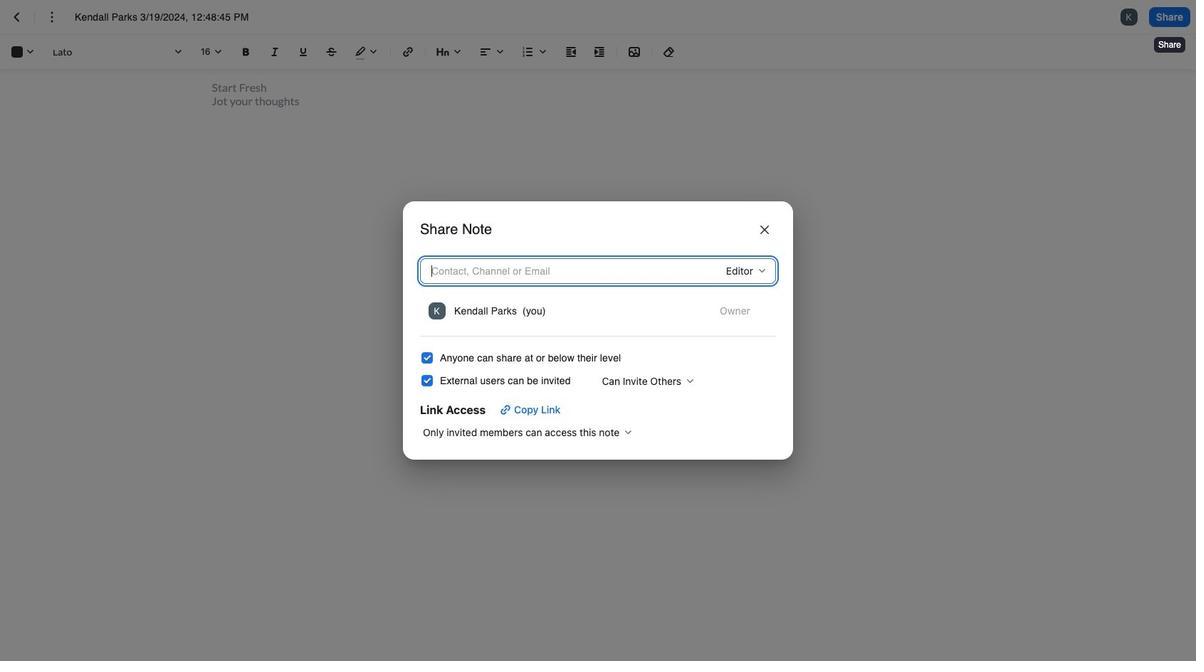 Task type: locate. For each thing, give the bounding box(es) containing it.
kendall parks image
[[429, 303, 446, 320]]

dialog
[[403, 202, 793, 460]]

copy link image
[[497, 401, 514, 418]]

link image
[[399, 43, 417, 61]]

bold image
[[238, 43, 255, 61]]

tooltip
[[1153, 27, 1187, 54]]

menu item
[[426, 299, 770, 324]]

None text field
[[75, 10, 268, 24]]

0 vertical spatial permission image
[[718, 262, 770, 282]]

decrease indent image
[[563, 43, 580, 61]]

None field
[[594, 371, 699, 391], [420, 423, 637, 443], [594, 371, 699, 391], [420, 423, 637, 443]]

permission image
[[718, 262, 770, 282], [711, 301, 768, 321]]



Task type: vqa. For each thing, say whether or not it's contained in the screenshot.
the bold IMAGE at the top left of page
yes



Task type: describe. For each thing, give the bounding box(es) containing it.
clear style image
[[661, 43, 678, 61]]

strikethrough image
[[323, 43, 340, 61]]

italic image
[[266, 43, 283, 61]]

1 vertical spatial permission image
[[711, 301, 768, 321]]

insert image image
[[626, 43, 643, 61]]

increase indent image
[[591, 43, 608, 61]]

close image
[[760, 226, 769, 234]]

Contact, Channel or Email text field
[[429, 262, 682, 282]]

all notes image
[[9, 9, 26, 26]]

underline image
[[295, 43, 312, 61]]



